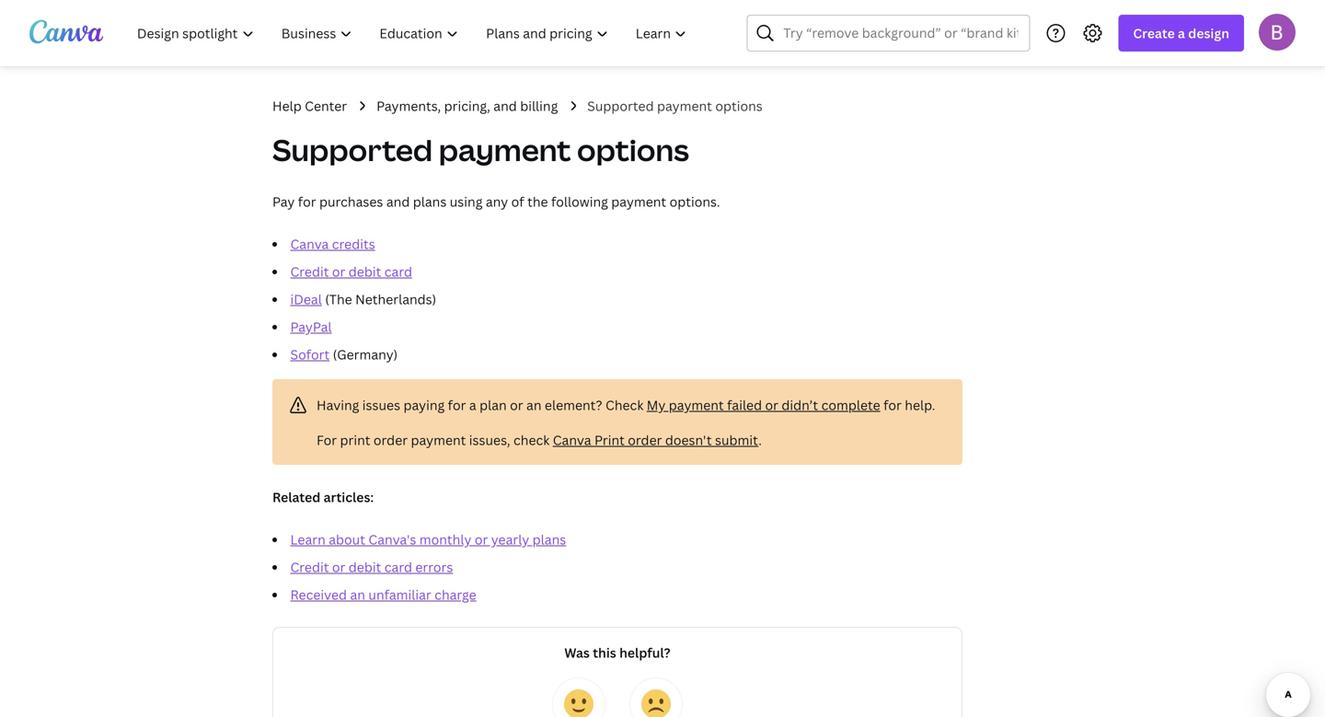 Task type: vqa. For each thing, say whether or not it's contained in the screenshot.
Related articles:
yes



Task type: locate. For each thing, give the bounding box(es) containing it.
received an unfamiliar charge
[[290, 586, 477, 604]]

about
[[329, 531, 365, 548]]

plans left using
[[413, 193, 447, 210]]

having
[[317, 396, 359, 414]]

credit
[[290, 263, 329, 280], [290, 558, 329, 576]]

unfamiliar
[[369, 586, 432, 604]]

a
[[1179, 24, 1186, 42], [469, 396, 477, 414]]

learn
[[290, 531, 326, 548]]

1 vertical spatial options
[[577, 130, 689, 170]]

for
[[298, 193, 316, 210], [448, 396, 466, 414], [884, 396, 902, 414]]

issues
[[363, 396, 401, 414]]

1 vertical spatial and
[[387, 193, 410, 210]]

for right paying
[[448, 396, 466, 414]]

supported right billing
[[588, 97, 654, 115]]

canva
[[290, 235, 329, 253], [553, 431, 592, 449]]

and
[[494, 97, 517, 115], [387, 193, 410, 210]]

paypal link
[[290, 318, 332, 336]]

monthly
[[420, 531, 472, 548]]

debit for about
[[349, 558, 381, 576]]

1 horizontal spatial plans
[[533, 531, 566, 548]]

0 vertical spatial a
[[1179, 24, 1186, 42]]

2 debit from the top
[[349, 558, 381, 576]]

card
[[385, 263, 412, 280], [385, 558, 412, 576]]

0 horizontal spatial a
[[469, 396, 477, 414]]

an down credit or debit card errors
[[350, 586, 365, 604]]

1 vertical spatial a
[[469, 396, 477, 414]]

😔 image
[[642, 690, 671, 717]]

payment
[[657, 97, 713, 115], [439, 130, 571, 170], [612, 193, 667, 210], [669, 396, 724, 414], [411, 431, 466, 449]]

following
[[551, 193, 608, 210]]

supported payment options
[[588, 97, 763, 115], [273, 130, 689, 170]]

1 horizontal spatial options
[[716, 97, 763, 115]]

card for about
[[385, 558, 412, 576]]

help.
[[905, 396, 936, 414]]

2 horizontal spatial for
[[884, 396, 902, 414]]

or down about
[[332, 558, 346, 576]]

related articles:
[[273, 488, 374, 506]]

a left design
[[1179, 24, 1186, 42]]

print
[[595, 431, 625, 449]]

canva down element?
[[553, 431, 592, 449]]

2 credit from the top
[[290, 558, 329, 576]]

articles:
[[324, 488, 374, 506]]

credit or debit card link
[[290, 263, 412, 280]]

canva print order doesn't submit link
[[553, 431, 759, 449]]

1 debit from the top
[[349, 263, 381, 280]]

canva left credits at the left
[[290, 235, 329, 253]]

1 vertical spatial canva
[[553, 431, 592, 449]]

netherlands)
[[355, 290, 437, 308]]

or
[[332, 263, 346, 280], [510, 396, 524, 414], [766, 396, 779, 414], [475, 531, 488, 548], [332, 558, 346, 576]]

1 vertical spatial supported
[[273, 130, 433, 170]]

1 vertical spatial plans
[[533, 531, 566, 548]]

of
[[512, 193, 524, 210]]

and right purchases
[[387, 193, 410, 210]]

1 horizontal spatial supported
[[588, 97, 654, 115]]

0 horizontal spatial order
[[374, 431, 408, 449]]

billing
[[520, 97, 558, 115]]

1 vertical spatial credit
[[290, 558, 329, 576]]

card up unfamiliar
[[385, 558, 412, 576]]

order
[[374, 431, 408, 449], [628, 431, 662, 449]]

0 horizontal spatial for
[[298, 193, 316, 210]]

learn about canva's monthly or yearly plans link
[[290, 531, 566, 548]]

debit
[[349, 263, 381, 280], [349, 558, 381, 576]]

1 horizontal spatial order
[[628, 431, 662, 449]]

a left plan
[[469, 396, 477, 414]]

received
[[290, 586, 347, 604]]

1 vertical spatial an
[[350, 586, 365, 604]]

0 vertical spatial supported
[[588, 97, 654, 115]]

0 vertical spatial options
[[716, 97, 763, 115]]

0 vertical spatial canva
[[290, 235, 329, 253]]

credits
[[332, 235, 375, 253]]

0 vertical spatial supported payment options
[[588, 97, 763, 115]]

🙂 image
[[564, 690, 594, 717]]

sofort (germany)
[[290, 346, 398, 363]]

errors
[[416, 558, 453, 576]]

or left yearly
[[475, 531, 488, 548]]

credit for credit or debit card
[[290, 263, 329, 280]]

received an unfamiliar charge link
[[290, 586, 477, 604]]

an
[[527, 396, 542, 414], [350, 586, 365, 604]]

payments,
[[377, 97, 441, 115]]

credit or debit card
[[290, 263, 412, 280]]

for right the pay
[[298, 193, 316, 210]]

supported payment options link
[[588, 96, 763, 116]]

1 vertical spatial card
[[385, 558, 412, 576]]

debit down about
[[349, 558, 381, 576]]

or right failed
[[766, 396, 779, 414]]

options
[[716, 97, 763, 115], [577, 130, 689, 170]]

0 horizontal spatial supported
[[273, 130, 433, 170]]

ideal (the netherlands)
[[290, 290, 437, 308]]

plans
[[413, 193, 447, 210], [533, 531, 566, 548]]

credit up ideal link
[[290, 263, 329, 280]]

card up 'netherlands)'
[[385, 263, 412, 280]]

pay for purchases and plans using any of the following payment options.
[[273, 193, 720, 210]]

0 horizontal spatial plans
[[413, 193, 447, 210]]

was
[[565, 644, 590, 662]]

(germany)
[[333, 346, 398, 363]]

for left help.
[[884, 396, 902, 414]]

1 horizontal spatial and
[[494, 97, 517, 115]]

1 card from the top
[[385, 263, 412, 280]]

payments, pricing, and billing
[[377, 97, 558, 115]]

1 credit from the top
[[290, 263, 329, 280]]

0 vertical spatial plans
[[413, 193, 447, 210]]

and left billing
[[494, 97, 517, 115]]

a inside dropdown button
[[1179, 24, 1186, 42]]

0 vertical spatial debit
[[349, 263, 381, 280]]

debit for credits
[[349, 263, 381, 280]]

2 card from the top
[[385, 558, 412, 576]]

sofort link
[[290, 346, 330, 363]]

options.
[[670, 193, 720, 210]]

plans right yearly
[[533, 531, 566, 548]]

1 horizontal spatial a
[[1179, 24, 1186, 42]]

0 vertical spatial credit
[[290, 263, 329, 280]]

supported down center
[[273, 130, 433, 170]]

an up check
[[527, 396, 542, 414]]

0 vertical spatial an
[[527, 396, 542, 414]]

element?
[[545, 396, 603, 414]]

bob builder image
[[1260, 14, 1296, 50]]

1 vertical spatial debit
[[349, 558, 381, 576]]

debit up ideal (the netherlands)
[[349, 263, 381, 280]]

supported
[[588, 97, 654, 115], [273, 130, 433, 170]]

credit down learn
[[290, 558, 329, 576]]

yearly
[[491, 531, 530, 548]]

0 vertical spatial card
[[385, 263, 412, 280]]

help
[[273, 97, 302, 115]]



Task type: describe. For each thing, give the bounding box(es) containing it.
Try "remove background" or "brand kit" search field
[[784, 16, 1019, 51]]

1 order from the left
[[374, 431, 408, 449]]

(the
[[325, 290, 352, 308]]

0 horizontal spatial and
[[387, 193, 410, 210]]

1 horizontal spatial for
[[448, 396, 466, 414]]

plan
[[480, 396, 507, 414]]

top level navigation element
[[125, 15, 703, 52]]

didn't
[[782, 396, 819, 414]]

create
[[1134, 24, 1175, 42]]

paypal
[[290, 318, 332, 336]]

create a design button
[[1119, 15, 1245, 52]]

any
[[486, 193, 508, 210]]

help center
[[273, 97, 347, 115]]

design
[[1189, 24, 1230, 42]]

learn about canva's monthly or yearly plans
[[290, 531, 566, 548]]

help center link
[[273, 96, 347, 116]]

1 horizontal spatial an
[[527, 396, 542, 414]]

card for credits
[[385, 263, 412, 280]]

canva's
[[369, 531, 416, 548]]

credit or debit card errors link
[[290, 558, 453, 576]]

check
[[606, 396, 644, 414]]

was this helpful?
[[565, 644, 671, 662]]

print
[[340, 431, 371, 449]]

related
[[273, 488, 321, 506]]

charge
[[435, 586, 477, 604]]

paying
[[404, 396, 445, 414]]

complete
[[822, 396, 881, 414]]

or right plan
[[510, 396, 524, 414]]

canva credits link
[[290, 235, 375, 253]]

sofort
[[290, 346, 330, 363]]

having issues paying for a plan or an element? check my payment failed or didn't complete for help.
[[317, 396, 936, 414]]

ideal
[[290, 290, 322, 308]]

submit
[[715, 431, 759, 449]]

helpful?
[[620, 644, 671, 662]]

pricing,
[[444, 97, 491, 115]]

for print order payment issues, check canva print order doesn't submit .
[[317, 431, 762, 449]]

0 horizontal spatial an
[[350, 586, 365, 604]]

check
[[514, 431, 550, 449]]

payments, pricing, and billing link
[[377, 96, 558, 116]]

0 horizontal spatial canva
[[290, 235, 329, 253]]

using
[[450, 193, 483, 210]]

my payment failed or didn't complete link
[[647, 396, 881, 414]]

2 order from the left
[[628, 431, 662, 449]]

supported inside supported payment options link
[[588, 97, 654, 115]]

1 vertical spatial supported payment options
[[273, 130, 689, 170]]

1 horizontal spatial canva
[[553, 431, 592, 449]]

canva credits
[[290, 235, 375, 253]]

pay
[[273, 193, 295, 210]]

for
[[317, 431, 337, 449]]

the
[[528, 193, 548, 210]]

or up (the
[[332, 263, 346, 280]]

issues,
[[469, 431, 511, 449]]

center
[[305, 97, 347, 115]]

failed
[[727, 396, 762, 414]]

doesn't
[[666, 431, 712, 449]]

0 vertical spatial and
[[494, 97, 517, 115]]

.
[[759, 431, 762, 449]]

purchases
[[319, 193, 383, 210]]

credit or debit card errors
[[290, 558, 453, 576]]

ideal link
[[290, 290, 322, 308]]

this
[[593, 644, 617, 662]]

my
[[647, 396, 666, 414]]

0 horizontal spatial options
[[577, 130, 689, 170]]

credit for credit or debit card errors
[[290, 558, 329, 576]]

create a design
[[1134, 24, 1230, 42]]



